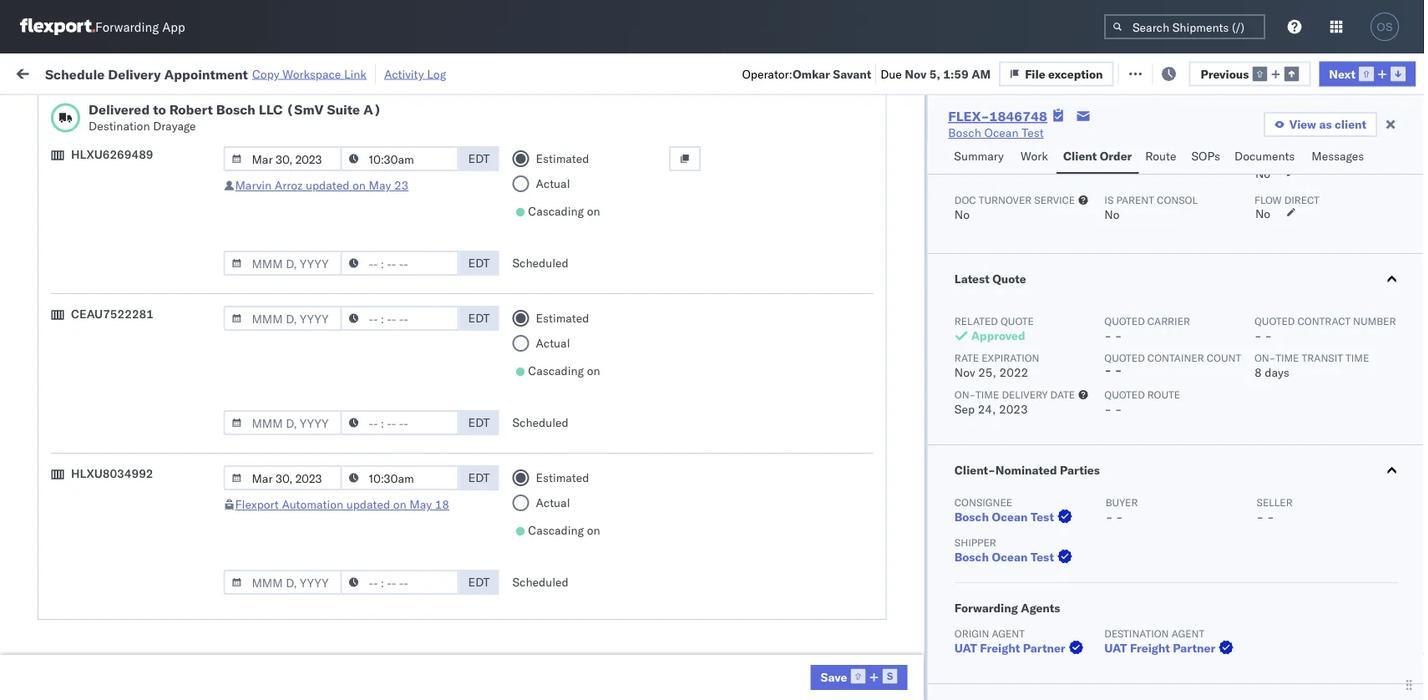 Task type: locate. For each thing, give the bounding box(es) containing it.
upload down ceau7522281
[[38, 342, 76, 357]]

1 vertical spatial account
[[814, 609, 858, 623]]

2 -- : -- -- text field from the top
[[340, 465, 459, 490]]

0 horizontal spatial numbers
[[1029, 143, 1071, 156]]

omkar savant for ymluw236679313
[[1347, 168, 1421, 182]]

0 horizontal spatial uat freight partner link
[[954, 640, 1087, 657]]

2 vertical spatial account
[[814, 682, 858, 697]]

hlxu6269489
[[71, 147, 153, 162]]

0 vertical spatial 24,
[[978, 402, 996, 416]]

2 mmm d, yyyy text field from the top
[[223, 465, 342, 490]]

uat
[[954, 641, 977, 655], [1104, 641, 1127, 655]]

1 vertical spatial cascading
[[528, 363, 584, 378]]

0 vertical spatial upload
[[38, 158, 76, 173]]

2 vertical spatial estimated
[[536, 470, 589, 485]]

lhuu7894563, uetu5238478
[[1029, 388, 1200, 402], [1029, 424, 1200, 439], [1029, 461, 1200, 476], [1029, 498, 1200, 513]]

cascading for marvin arroz updated on may 23
[[528, 204, 584, 218]]

documents for first upload customs clearance documents link from the bottom
[[38, 359, 99, 373]]

2 vertical spatial -- : -- -- text field
[[340, 570, 459, 595]]

bosch ocean test link down "shipper"
[[954, 549, 1076, 566]]

6 schedule pickup from los angeles, ca link from the top
[[38, 635, 237, 669]]

flex-2130387 down the flex-1893174 at the bottom of page
[[922, 572, 1009, 586]]

flex-1846748 up rate in the bottom of the page
[[922, 315, 1009, 329]]

1 vertical spatial cascading on
[[528, 363, 600, 378]]

los inside confirm pickup from los angeles, ca
[[151, 452, 169, 467]]

customs down workitem button
[[79, 158, 126, 173]]

parent
[[1116, 193, 1154, 206]]

edt for -- : -- -- text box corresponding to ceau7522281
[[468, 415, 490, 430]]

date
[[1050, 388, 1075, 401]]

lagerfeld up flex-1662119
[[896, 609, 946, 623]]

lhuu7894563, uetu5238478 for 8:00 am cst, dec 24, 2022
[[1029, 498, 1200, 513]]

5, for fifth schedule pickup from los angeles, ca link from the bottom of the page
[[374, 278, 385, 292]]

container numbers
[[1029, 130, 1074, 156]]

ceau7522281, hlxu6269489, hlxu8034992 down ymluw236679313
[[1029, 204, 1288, 218]]

3 actual from the top
[[536, 495, 570, 510]]

0 horizontal spatial vandelay
[[620, 645, 668, 660]]

0 vertical spatial 10:30
[[269, 572, 302, 586]]

0 horizontal spatial 25,
[[370, 645, 388, 660]]

2 schedule pickup from los angeles, ca button from the top
[[38, 268, 237, 303]]

abcdefg78456546 down client-nominated parties button
[[1138, 498, 1250, 513]]

on- up 8
[[1254, 351, 1275, 364]]

1 vertical spatial schedule delivery appointment link
[[38, 423, 205, 440]]

partner for origin agent
[[1023, 641, 1065, 655]]

quoted down the quoted carrier - -
[[1104, 351, 1145, 364]]

ready
[[127, 104, 157, 116]]

0 horizontal spatial partner
[[1023, 641, 1065, 655]]

sep 24, 2023
[[954, 402, 1028, 416]]

2 : from the left
[[384, 104, 387, 116]]

lhuu7894563, uetu5238478 up buyer
[[1029, 461, 1200, 476]]

partner down destination agent
[[1173, 641, 1215, 655]]

save
[[821, 670, 847, 684]]

24, down the 6:00 pm cst, dec 23, 2022
[[373, 498, 391, 513]]

schedule delivery appointment link down hlxu6269489
[[38, 203, 205, 219]]

0 vertical spatial actual
[[536, 176, 570, 191]]

pickup for the confirm pickup from los angeles, ca button
[[84, 452, 120, 467]]

2130387 down 1893174
[[958, 572, 1009, 586]]

1 vertical spatial bosch ocean test link
[[954, 509, 1076, 525]]

schedule delivery appointment link up confirm pickup from los angeles, ca
[[38, 423, 205, 440]]

25, inside quoted contract number - - rate expiration nov 25, 2022
[[978, 365, 996, 380]]

delivery
[[1002, 388, 1048, 401]]

2 1:59 am cdt, nov 5, 2022 from the top
[[269, 278, 417, 292]]

1 vertical spatial omkar savant
[[1347, 241, 1421, 256]]

2130387 for schedule pickup from rotterdam, netherlands
[[958, 609, 1009, 623]]

delivered
[[89, 101, 150, 118]]

3 ca from the top
[[38, 322, 54, 337]]

10:30 up 1:59 am cst, jan 25, 2023
[[269, 609, 302, 623]]

0 vertical spatial upload customs clearance documents link
[[38, 157, 237, 191]]

freight down origin agent
[[980, 641, 1020, 655]]

1 vertical spatial 25,
[[370, 645, 388, 660]]

abcdefg78456546 down quoted container count - -
[[1138, 388, 1250, 403]]

0 vertical spatial 1:59 am cdt, nov 5, 2022
[[269, 241, 417, 256]]

1 upload customs clearance documents link from the top
[[38, 157, 237, 191]]

1 horizontal spatial 25,
[[978, 365, 996, 380]]

1 vertical spatial 10:30 pm cst, jan 23, 2023
[[269, 609, 426, 623]]

route
[[1147, 388, 1180, 401]]

2 vertical spatial abcdefg78456546
[[1138, 498, 1250, 513]]

bosch ocean test link for consignee
[[954, 509, 1076, 525]]

mmm d, yyyy text field for hlxu8034992
[[223, 570, 342, 595]]

forwarding agents
[[954, 601, 1060, 615]]

0 horizontal spatial :
[[120, 104, 123, 116]]

flexport down the 6:00
[[235, 497, 279, 512]]

pm down automation
[[305, 572, 323, 586]]

10:30 pm cst, jan 23, 2023
[[269, 572, 426, 586], [269, 609, 426, 623]]

4 schedule pickup from los angeles, ca from the top
[[38, 379, 225, 410]]

may left 18
[[410, 497, 432, 512]]

upload customs clearance documents down ceau7522281
[[38, 342, 183, 373]]

quoted inside the quoted carrier - -
[[1104, 315, 1145, 327]]

mbl/mawb
[[1138, 137, 1196, 149]]

6 ca from the top
[[38, 543, 54, 557]]

upload customs clearance documents for first upload customs clearance documents link from the bottom
[[38, 342, 183, 373]]

hlxu6269489, down is parent consol no
[[1118, 241, 1204, 255]]

ceau7522281, hlxu6269489, hlxu8034992
[[1029, 204, 1288, 218], [1029, 241, 1288, 255], [1029, 277, 1288, 292], [1029, 314, 1288, 329], [1029, 351, 1288, 366]]

2 maeu9408431 from the top
[[1138, 609, 1222, 623]]

angeles, for 6th schedule pickup from los angeles, ca link
[[179, 636, 225, 651]]

4 uetu5238478 from the top
[[1119, 498, 1200, 513]]

view as client
[[1290, 117, 1367, 132]]

3 -- : -- -- text field from the top
[[340, 410, 459, 435]]

gvcu5265864 down abcd1234560
[[1029, 682, 1112, 696]]

3 1:59 am cdt, nov 5, 2022 from the top
[[269, 315, 417, 329]]

lhuu7894563, uetu5238478 down parties at the right
[[1029, 498, 1200, 513]]

uat freight partner for origin
[[954, 641, 1065, 655]]

1 vertical spatial flex-2130387
[[922, 609, 1009, 623]]

from for 6th schedule pickup from los angeles, ca link
[[130, 636, 154, 651]]

1 ceau7522281, hlxu6269489, hlxu8034992 from the top
[[1029, 204, 1288, 218]]

3 scheduled from the top
[[513, 575, 569, 589]]

2 2130387 from the top
[[958, 609, 1009, 623]]

0 vertical spatial maeu9408431
[[1138, 572, 1222, 586]]

resize handle column header for workitem button
[[239, 129, 259, 700]]

3 lhuu7894563, uetu5238478 from the top
[[1029, 461, 1200, 476]]

7 ca from the top
[[38, 653, 54, 668]]

uat down "origin"
[[954, 641, 977, 655]]

snoozed : no
[[346, 104, 405, 116]]

nov for 6th schedule pickup from los angeles, ca link from the bottom
[[349, 241, 371, 256]]

numbers inside container numbers
[[1029, 143, 1071, 156]]

quote
[[992, 272, 1026, 286]]

Search Work text field
[[863, 60, 1045, 85]]

ceau7522281, hlxu6269489, hlxu8034992 up container
[[1029, 314, 1288, 329]]

time right transit
[[1346, 351, 1369, 364]]

1 horizontal spatial destination
[[1104, 627, 1169, 640]]

1 vertical spatial jan
[[355, 609, 374, 623]]

205
[[384, 65, 405, 79]]

19,
[[375, 168, 393, 182]]

0 vertical spatial 25,
[[978, 365, 996, 380]]

2 vertical spatial integration test account - karl lagerfeld
[[729, 682, 946, 697]]

documents down workitem
[[38, 175, 99, 190]]

flex-1889466 for 1:59 am cst, dec 14, 2022
[[922, 425, 1009, 439]]

1 resize handle column header from the left
[[239, 129, 259, 700]]

0 vertical spatial may
[[369, 178, 391, 193]]

hlxu8034992
[[1207, 204, 1288, 218], [1207, 241, 1288, 255], [1207, 277, 1288, 292], [1207, 314, 1288, 329], [1207, 351, 1288, 366], [71, 466, 153, 481]]

2 vertical spatial 1:59 am cdt, nov 5, 2022
[[269, 315, 417, 329]]

1 vertical spatial forwarding
[[954, 601, 1018, 615]]

from inside schedule pickup from rotterdam, netherlands
[[130, 599, 154, 614]]

2 1889466 from the top
[[958, 425, 1009, 439]]

contract
[[1297, 315, 1350, 327]]

confirm inside confirm pickup from los angeles, ca
[[38, 452, 81, 467]]

1 vertical spatial integration
[[729, 609, 786, 623]]

: right a)
[[384, 104, 387, 116]]

file up flex-1846748 link
[[1025, 66, 1046, 81]]

save button
[[811, 665, 908, 690]]

0 vertical spatial documents
[[1235, 149, 1295, 163]]

gvcu5265864 for schedule pickup from rotterdam, netherlands
[[1029, 608, 1112, 623]]

0 vertical spatial account
[[814, 572, 858, 586]]

schedule delivery appointment button
[[38, 203, 205, 221], [38, 423, 205, 442], [38, 570, 205, 589]]

workitem
[[18, 137, 62, 149]]

2 vertical spatial dec
[[349, 498, 370, 513]]

ceau7522281, down service
[[1029, 241, 1115, 255]]

pickup inside schedule pickup from rotterdam, netherlands
[[91, 599, 127, 614]]

1:59 am cdt, nov 5, 2022 for fifth schedule pickup from los angeles, ca link from the bottom of the page
[[269, 278, 417, 292]]

flex-2130387 down flex-1662119
[[922, 682, 1009, 697]]

upload customs clearance documents link down workitem button
[[38, 157, 237, 191]]

updated for automation
[[346, 497, 390, 512]]

2 abcdefg78456546 from the top
[[1138, 425, 1250, 439]]

os button
[[1366, 8, 1404, 46]]

1 cascading from the top
[[528, 204, 584, 218]]

cst, for schedule delivery appointment link related to 10:30 pm cst, jan 23, 2023
[[326, 572, 352, 586]]

forwarding app
[[95, 19, 185, 35]]

scheduled
[[513, 256, 569, 270], [513, 415, 569, 430], [513, 575, 569, 589]]

1 horizontal spatial partner
[[1173, 641, 1215, 655]]

0 vertical spatial omkar savant
[[1347, 168, 1421, 182]]

numbers for mbl/mawb numbers
[[1199, 137, 1240, 149]]

flex
[[896, 137, 914, 149]]

cst, for schedule pickup from rotterdam, netherlands link at the bottom left of page
[[326, 609, 352, 623]]

bosch ocean test link for shipper
[[954, 549, 1076, 566]]

upload customs clearance documents link down ceau7522281
[[38, 341, 237, 375]]

10:30 pm cst, jan 23, 2023 up 1:59 am cst, jan 25, 2023
[[269, 609, 426, 623]]

copy workspace link button
[[252, 66, 367, 81]]

resize handle column header for 'mode' 'button'
[[591, 129, 612, 700]]

edt for -- : -- -- text box for hlxu6269489
[[468, 256, 490, 270]]

1 estimated from the top
[[536, 151, 589, 166]]

integration
[[729, 572, 786, 586], [729, 609, 786, 623], [729, 682, 786, 697]]

client inside button
[[1064, 149, 1097, 163]]

resize handle column header
[[239, 129, 259, 700], [424, 129, 444, 700], [483, 129, 503, 700], [591, 129, 612, 700], [700, 129, 720, 700], [867, 129, 887, 700], [1001, 129, 1021, 700], [1109, 129, 1130, 700], [1318, 129, 1338, 700], [1394, 129, 1414, 700]]

container numbers button
[[1021, 126, 1113, 156]]

5 resize handle column header from the left
[[700, 129, 720, 700]]

2 vertical spatial documents
[[38, 359, 99, 373]]

summary button
[[948, 141, 1014, 174]]

work down the container
[[1021, 149, 1048, 163]]

from inside confirm pickup from los angeles, ca
[[123, 452, 148, 467]]

0 horizontal spatial uat
[[954, 641, 977, 655]]

2130387 down 1662119
[[958, 682, 1009, 697]]

lagerfeld down flex-1662119
[[896, 682, 946, 697]]

-- : -- -- text field
[[340, 306, 459, 331], [340, 465, 459, 490], [340, 570, 459, 595]]

uetu5238478 for 8:00 am cst, dec 24, 2022
[[1119, 498, 1200, 513]]

los for fifth schedule pickup from los angeles, ca link from the top of the page
[[157, 526, 176, 541]]

0 vertical spatial forwarding
[[95, 19, 159, 35]]

suite
[[327, 101, 360, 118]]

1662119
[[958, 645, 1009, 660]]

pickup for 5th schedule pickup from los angeles, ca button from the bottom
[[91, 269, 127, 283]]

0 vertical spatial 2130387
[[958, 572, 1009, 586]]

0 vertical spatial schedule delivery appointment button
[[38, 203, 205, 221]]

dec up 8:00 am cst, dec 24, 2022
[[348, 462, 370, 476]]

freight for origin
[[980, 641, 1020, 655]]

0 vertical spatial lagerfeld
[[896, 572, 946, 586]]

appointment up status : ready for work, blocked, in progress
[[164, 65, 248, 82]]

1 uat freight partner link from the left
[[954, 640, 1087, 657]]

14 fcl from the top
[[549, 645, 570, 660]]

uat for origin
[[954, 641, 977, 655]]

2 10:30 from the top
[[269, 609, 302, 623]]

0 vertical spatial cascading
[[528, 204, 584, 218]]

edt for first -- : -- -- text field from the bottom of the page
[[468, 575, 490, 589]]

schedule delivery appointment for 1:59
[[38, 424, 205, 439]]

4 test123456 from the top
[[1138, 351, 1208, 366]]

abcdefg78456546 for 1:59 am cst, dec 14, 2022
[[1138, 425, 1250, 439]]

1 vandelay from the left
[[620, 645, 668, 660]]

MMM D, YYYY text field
[[223, 146, 342, 171], [223, 251, 342, 276], [223, 410, 342, 435], [223, 570, 342, 595]]

uat freight partner link down origin agent
[[954, 640, 1087, 657]]

edt for 3rd -- : -- -- text field from the bottom
[[468, 311, 490, 325]]

1 horizontal spatial client
[[1064, 149, 1097, 163]]

2 uetu5238478 from the top
[[1119, 424, 1200, 439]]

cst, for "confirm delivery" link
[[319, 498, 346, 513]]

updated
[[306, 178, 350, 193], [346, 497, 390, 512]]

mmm d, yyyy text field down arroz
[[223, 251, 342, 276]]

ceau7522281, hlxu6269489, hlxu8034992 up carrier
[[1029, 277, 1288, 292]]

gvcu5265864 down the msdu7304509 in the bottom of the page
[[1029, 571, 1112, 586]]

client order button
[[1057, 141, 1139, 174]]

1 vertical spatial work
[[1021, 149, 1048, 163]]

4 ceau7522281, hlxu6269489, hlxu8034992 from the top
[[1029, 314, 1288, 329]]

2 flex-1889466 from the top
[[922, 425, 1009, 439]]

origin
[[954, 627, 989, 640]]

flex-2130387 up "origin"
[[922, 609, 1009, 623]]

confirm down confirm pickup from los angeles, ca
[[38, 498, 81, 512]]

0 vertical spatial customs
[[79, 158, 126, 173]]

upload down workitem
[[38, 158, 76, 173]]

1 horizontal spatial on-
[[1254, 351, 1275, 364]]

quoted inside quoted contract number - - rate expiration nov 25, 2022
[[1254, 315, 1295, 327]]

1 vertical spatial on-
[[954, 388, 975, 401]]

2 vertical spatial scheduled
[[513, 575, 569, 589]]

2 customs from the top
[[79, 342, 126, 357]]

from for fourth schedule pickup from los angeles, ca link from the bottom
[[130, 305, 154, 320]]

ca for fourth schedule pickup from los angeles, ca link from the bottom
[[38, 322, 54, 337]]

mmm d, yyyy text field for 2nd -- : -- -- text field from the top of the page
[[223, 465, 342, 490]]

flexport for flexport demo consignee
[[620, 168, 664, 182]]

test123456 down ymluw236679313
[[1138, 204, 1208, 219]]

1 vertical spatial actual
[[536, 336, 570, 350]]

2 schedule delivery appointment link from the top
[[38, 423, 205, 440]]

quoted for quoted route - -
[[1104, 388, 1145, 401]]

angeles, inside confirm pickup from los angeles, ca
[[173, 452, 218, 467]]

0 vertical spatial destination
[[89, 119, 150, 133]]

on-time transit time 8 days
[[1254, 351, 1369, 380]]

1 fcl from the top
[[549, 168, 570, 182]]

2130387
[[958, 572, 1009, 586], [958, 609, 1009, 623], [958, 682, 1009, 697]]

schedule delivery appointment button down hlxu6269489
[[38, 203, 205, 221]]

: left the ready
[[120, 104, 123, 116]]

flexport down the client name
[[620, 168, 664, 182]]

2 vertical spatial omkar savant
[[1347, 278, 1421, 292]]

1 upload customs clearance documents button from the top
[[38, 157, 237, 193]]

4 flex-1889466 from the top
[[922, 498, 1009, 513]]

client for client name
[[620, 137, 647, 149]]

from for 6th schedule pickup from los angeles, ca link from the bottom
[[130, 232, 154, 246]]

schedule pickup from los angeles, ca button
[[38, 231, 237, 266], [38, 268, 237, 303], [38, 305, 237, 340], [38, 378, 237, 413], [38, 525, 237, 560], [38, 635, 237, 670]]

savant
[[833, 66, 872, 81], [1385, 168, 1421, 182], [1385, 241, 1421, 256], [1385, 278, 1421, 292]]

0 vertical spatial upload customs clearance documents button
[[38, 157, 237, 193]]

1 partner from the left
[[1023, 641, 1065, 655]]

hlxu6269489, for 5th schedule pickup from los angeles, ca button from the bottom
[[1118, 277, 1204, 292]]

1 horizontal spatial vandelay
[[729, 645, 777, 660]]

3 lhuu7894563, from the top
[[1029, 461, 1116, 476]]

2 vertical spatial schedule delivery appointment button
[[38, 570, 205, 589]]

1:59 am cst, dec 14, 2022
[[269, 425, 423, 439]]

uat freight partner down destination agent
[[1104, 641, 1215, 655]]

quoted inside quoted route - -
[[1104, 388, 1145, 401]]

schedule delivery appointment copy workspace link
[[45, 65, 367, 82]]

resize handle column header for the mbl/mawb numbers "button"
[[1318, 129, 1338, 700]]

1 hlxu6269489, from the top
[[1118, 204, 1204, 218]]

no down "flow"
[[1255, 206, 1270, 221]]

5 ceau7522281, hlxu6269489, hlxu8034992 from the top
[[1029, 351, 1288, 366]]

3 integration test account - karl lagerfeld from the top
[[729, 682, 946, 697]]

quoted left carrier
[[1104, 315, 1145, 327]]

bosch ocean test link up 1893174
[[954, 509, 1076, 525]]

1 vertical spatial 1:59 am cdt, nov 5, 2022
[[269, 278, 417, 292]]

flow direct
[[1254, 193, 1319, 206]]

MMM D, YYYY text field
[[223, 306, 342, 331], [223, 465, 342, 490]]

1 vertical spatial -- : -- -- text field
[[340, 251, 459, 276]]

delivered to robert bosch llc (smv suite a) destination drayage
[[89, 101, 382, 133]]

los for confirm pickup from los angeles, ca link on the bottom of page
[[151, 452, 169, 467]]

abcdefg78456546 up client-nominated parties button
[[1138, 425, 1250, 439]]

2 hlxu6269489, from the top
[[1118, 241, 1204, 255]]

0 vertical spatial integration test account - karl lagerfeld
[[729, 572, 946, 586]]

1 vertical spatial customs
[[79, 342, 126, 357]]

flexport demo consignee
[[620, 168, 757, 182]]

4 hlxu6269489, from the top
[[1118, 314, 1204, 329]]

2 ca from the top
[[38, 285, 54, 300]]

4 lhuu7894563, from the top
[[1029, 498, 1116, 513]]

schedule delivery appointment link for 10:30 pm cst, jan 23, 2023
[[38, 570, 205, 587]]

5 edt from the top
[[468, 470, 490, 485]]

ceau7522281, down caiu7969337
[[1029, 204, 1115, 218]]

work,
[[175, 104, 202, 116]]

file down the search shipments (/) text box
[[1140, 65, 1160, 79]]

-- : -- -- text field for ceau7522281
[[340, 410, 459, 435]]

2 fcl from the top
[[549, 204, 570, 219]]

0 vertical spatial clearance
[[129, 158, 183, 173]]

1 vertical spatial karl
[[872, 609, 893, 623]]

related quote
[[954, 315, 1034, 327]]

1 -- : -- -- text field from the top
[[340, 146, 459, 171]]

1 horizontal spatial may
[[410, 497, 432, 512]]

forwarding for forwarding app
[[95, 19, 159, 35]]

cst, for 1:59 am cst, dec 14, 2022's schedule delivery appointment link
[[319, 425, 346, 439]]

status
[[90, 104, 120, 116]]

0 vertical spatial -- : -- -- text field
[[340, 306, 459, 331]]

3 cascading on from the top
[[528, 523, 600, 538]]

pm for rotterdam,
[[305, 609, 323, 623]]

0 vertical spatial consignee
[[701, 168, 757, 182]]

0 vertical spatial flexport
[[620, 168, 664, 182]]

quoted left route
[[1104, 388, 1145, 401]]

0 vertical spatial mmm d, yyyy text field
[[223, 306, 342, 331]]

2 upload from the top
[[38, 342, 76, 357]]

schedule
[[45, 65, 105, 82], [38, 203, 88, 218], [38, 232, 88, 246], [38, 269, 88, 283], [38, 305, 88, 320], [38, 379, 88, 393], [38, 424, 88, 439], [38, 526, 88, 541], [38, 571, 88, 586], [38, 599, 88, 614], [38, 636, 88, 651]]

confirm up confirm delivery
[[38, 452, 81, 467]]

exception down the search shipments (/) text box
[[1163, 65, 1218, 79]]

schedule pickup from los angeles, ca link
[[38, 231, 237, 264], [38, 268, 237, 301], [38, 305, 237, 338], [38, 378, 237, 411], [38, 525, 237, 558], [38, 635, 237, 669]]

1 vertical spatial lagerfeld
[[896, 609, 946, 623]]

1 vertical spatial documents
[[38, 175, 99, 190]]

is parent consol no
[[1104, 193, 1198, 222]]

nov inside quoted contract number - - rate expiration nov 25, 2022
[[954, 365, 975, 380]]

2 vertical spatial bosch ocean test link
[[954, 549, 1076, 566]]

uetu5238478 for 1:59 am cst, dec 14, 2022
[[1119, 424, 1200, 439]]

1 horizontal spatial exception
[[1163, 65, 1218, 79]]

flex-1660288
[[922, 168, 1009, 182]]

8
[[1254, 365, 1262, 380]]

mmm d, yyyy text field up arroz
[[223, 146, 342, 171]]

1 vertical spatial maeu9408431
[[1138, 609, 1222, 623]]

4 schedule pickup from los angeles, ca link from the top
[[38, 378, 237, 411]]

ceau7522281, hlxu6269489, hlxu8034992 for fourth schedule pickup from los angeles, ca link from the bottom
[[1029, 314, 1288, 329]]

lhuu7894563,
[[1029, 388, 1116, 402], [1029, 424, 1116, 439], [1029, 461, 1116, 476], [1029, 498, 1116, 513]]

18
[[435, 497, 449, 512]]

flex-2130387
[[922, 572, 1009, 586], [922, 609, 1009, 623], [922, 682, 1009, 697]]

0 horizontal spatial flexport
[[235, 497, 279, 512]]

1 uat freight partner from the left
[[954, 641, 1065, 655]]

2 vertical spatial lagerfeld
[[896, 682, 946, 697]]

mbl/mawb numbers button
[[1130, 133, 1322, 150]]

1 vertical spatial abcdefg78456546
[[1138, 425, 1250, 439]]

angeles,
[[179, 232, 225, 246], [179, 269, 225, 283], [179, 305, 225, 320], [179, 379, 225, 393], [173, 452, 218, 467], [179, 526, 225, 541], [179, 636, 225, 651]]

upload customs clearance documents link
[[38, 157, 237, 191], [38, 341, 237, 375]]

schedule delivery appointment link up schedule pickup from rotterdam, netherlands
[[38, 570, 205, 587]]

1:59 for 6th schedule pickup from los angeles, ca link from the bottom
[[269, 241, 294, 256]]

11 ocean fcl from the top
[[511, 535, 570, 550]]

consignee
[[701, 168, 757, 182], [954, 496, 1012, 508]]

savant for first upload customs clearance documents link
[[1385, 168, 1421, 182]]

uetu5238478 down quoted container count - -
[[1119, 388, 1200, 402]]

mmm d, yyyy text field for hlxu6269489
[[223, 251, 342, 276]]

doc turnover service
[[954, 193, 1075, 206]]

1:59 for 1:59 am cst, dec 14, 2022's schedule delivery appointment link
[[269, 425, 294, 439]]

flex-1846748 down flex-1660288
[[922, 204, 1009, 219]]

forwarding left the app
[[95, 19, 159, 35]]

ca for fifth schedule pickup from los angeles, ca link from the bottom of the page
[[38, 285, 54, 300]]

3 maeu9408431 from the top
[[1138, 682, 1222, 697]]

test123456 down is parent consol no
[[1138, 241, 1208, 256]]

numbers up ymluw236679313
[[1199, 137, 1240, 149]]

5,
[[930, 66, 941, 81], [374, 241, 385, 256], [374, 278, 385, 292], [374, 315, 385, 329]]

lhuu7894563, uetu5238478 down quoted route - -
[[1029, 424, 1200, 439]]

1 vertical spatial scheduled
[[513, 415, 569, 430]]

uat freight partner down origin agent
[[954, 641, 1065, 655]]

1 -- : -- -- text field from the top
[[340, 306, 459, 331]]

cascading on for flexport automation updated on may 18
[[528, 523, 600, 538]]

3 integration from the top
[[729, 682, 786, 697]]

updated right arroz
[[306, 178, 350, 193]]

-
[[1104, 328, 1112, 343], [1115, 328, 1122, 343], [1254, 328, 1262, 343], [1265, 328, 1272, 343], [1104, 363, 1112, 377], [1115, 363, 1122, 377], [1104, 402, 1112, 416], [1115, 402, 1122, 416], [1105, 510, 1113, 524], [1116, 510, 1123, 524], [1257, 510, 1264, 524], [1267, 510, 1274, 524], [861, 572, 869, 586], [861, 609, 869, 623], [1138, 645, 1145, 660], [1145, 645, 1152, 660], [861, 682, 869, 697]]

10:30 down 8:00
[[269, 572, 302, 586]]

pickup inside confirm pickup from los angeles, ca
[[84, 452, 120, 467]]

0 vertical spatial flex-2130387
[[922, 572, 1009, 586]]

jan for schedule pickup from rotterdam, netherlands
[[355, 609, 374, 623]]

delivery up the ready
[[108, 65, 161, 82]]

ceau7522281, right quote
[[1029, 277, 1115, 292]]

10:30 pm cst, jan 23, 2023 down 8:00 am cst, dec 24, 2022
[[269, 572, 426, 586]]

schedule delivery appointment up schedule pickup from rotterdam, netherlands
[[38, 571, 205, 586]]

mmm d, yyyy text field down 8:00
[[223, 570, 342, 595]]

destination up --
[[1104, 627, 1169, 640]]

bosch ocean test link up summary
[[948, 124, 1044, 141]]

0 horizontal spatial work
[[181, 65, 211, 79]]

0 vertical spatial jan
[[355, 572, 374, 586]]

hlxu6269489, up container
[[1118, 314, 1204, 329]]

quote
[[1000, 315, 1034, 327]]

-- : -- -- text field down the 23
[[340, 251, 459, 276]]

2130387 up origin agent
[[958, 609, 1009, 623]]

1 integration from the top
[[729, 572, 786, 586]]

resize handle column header for the flex id button
[[1001, 129, 1021, 700]]

ca inside confirm pickup from los angeles, ca
[[38, 469, 54, 484]]

documents up "flow"
[[1235, 149, 1295, 163]]

from
[[130, 232, 154, 246], [130, 269, 154, 283], [130, 305, 154, 320], [130, 379, 154, 393], [123, 452, 148, 467], [130, 526, 154, 541], [130, 599, 154, 614], [130, 636, 154, 651]]

0 vertical spatial bosch ocean test link
[[948, 124, 1044, 141]]

1 horizontal spatial uat freight partner link
[[1104, 640, 1237, 657]]

2 omkar savant from the top
[[1347, 241, 1421, 256]]

0 horizontal spatial 24,
[[373, 498, 391, 513]]

dec for 14,
[[349, 425, 370, 439]]

container
[[1029, 130, 1074, 142]]

2 vertical spatial 2130387
[[958, 682, 1009, 697]]

work
[[48, 61, 91, 84]]

no inside is parent consol no
[[1104, 207, 1120, 222]]

on- inside on-time transit time 8 days
[[1254, 351, 1275, 364]]

schedule delivery appointment button up confirm pickup from los angeles, ca
[[38, 423, 205, 442]]

0 vertical spatial schedule delivery appointment link
[[38, 203, 205, 219]]

2 vertical spatial pm
[[305, 609, 323, 623]]

flex-1846748 up related
[[922, 278, 1009, 292]]

from for confirm pickup from los angeles, ca link on the bottom of page
[[123, 452, 148, 467]]

flexport. image
[[20, 18, 95, 35]]

fcl
[[549, 168, 570, 182], [549, 204, 570, 219], [549, 241, 570, 256], [549, 278, 570, 292], [549, 315, 570, 329], [549, 351, 570, 366], [549, 388, 570, 403], [549, 425, 570, 439], [549, 462, 570, 476], [549, 498, 570, 513], [549, 535, 570, 550], [549, 572, 570, 586], [549, 609, 570, 623], [549, 645, 570, 660]]

robert
[[169, 101, 213, 118]]

destination agent
[[1104, 627, 1204, 640]]

1846748 up related
[[958, 278, 1009, 292]]

quoted inside quoted container count - -
[[1104, 351, 1145, 364]]

6:00
[[269, 462, 294, 476]]

gvcu5265864 up abcd1234560
[[1029, 608, 1112, 623]]

seller - -
[[1257, 496, 1293, 524]]

bosch
[[216, 101, 256, 118], [948, 125, 982, 140], [620, 278, 653, 292], [729, 278, 762, 292], [954, 510, 989, 524], [954, 550, 989, 564]]

1 1:59 am cdt, nov 5, 2022 from the top
[[269, 241, 417, 256]]

1 edt from the top
[[468, 151, 490, 166]]

client inside button
[[620, 137, 647, 149]]

2 freight from the left
[[1130, 641, 1170, 655]]

10:30 for schedule pickup from rotterdam, netherlands
[[269, 609, 302, 623]]

0 horizontal spatial agent
[[992, 627, 1025, 640]]

0 horizontal spatial client
[[620, 137, 647, 149]]

confirm delivery button
[[38, 497, 127, 515]]

log
[[427, 66, 446, 81]]

1889466 for 1:59 am cst, dec 14, 2022
[[958, 425, 1009, 439]]

numbers for container numbers
[[1029, 143, 1071, 156]]

ceau7522281, up 'expiration'
[[1029, 314, 1115, 329]]

exception up the container
[[1049, 66, 1103, 81]]

omkar savant for test123456
[[1347, 241, 1421, 256]]

1 vertical spatial dec
[[348, 462, 370, 476]]

-- : -- -- text field
[[340, 146, 459, 171], [340, 251, 459, 276], [340, 410, 459, 435]]

2022 inside quoted contract number - - rate expiration nov 25, 2022
[[999, 365, 1028, 380]]

upload
[[38, 158, 76, 173], [38, 342, 76, 357]]

delivery inside button
[[84, 498, 127, 512]]

client
[[620, 137, 647, 149], [1064, 149, 1097, 163]]

uat freight partner link for destination
[[1104, 640, 1237, 657]]

lhuu7894563, up buyer
[[1029, 461, 1116, 476]]

9 resize handle column header from the left
[[1318, 129, 1338, 700]]

angeles, for fifth schedule pickup from los angeles, ca link from the top of the page
[[179, 526, 225, 541]]

schedule delivery appointment button up schedule pickup from rotterdam, netherlands
[[38, 570, 205, 589]]

1 scheduled from the top
[[513, 256, 569, 270]]

numbers inside "button"
[[1199, 137, 1240, 149]]

uetu5238478 down quoted route - -
[[1119, 424, 1200, 439]]

pickup
[[91, 232, 127, 246], [91, 269, 127, 283], [91, 305, 127, 320], [91, 379, 127, 393], [84, 452, 120, 467], [91, 526, 127, 541], [91, 599, 127, 614], [91, 636, 127, 651]]

time
[[1275, 351, 1299, 364], [1346, 351, 1369, 364], [975, 388, 999, 401]]

partner
[[1023, 641, 1065, 655], [1173, 641, 1215, 655]]

3 2130387 from the top
[[958, 682, 1009, 697]]

may
[[369, 178, 391, 193], [410, 497, 432, 512]]

savant for 6th schedule pickup from los angeles, ca link from the bottom
[[1385, 241, 1421, 256]]

0 horizontal spatial uat freight partner
[[954, 641, 1065, 655]]

0 vertical spatial integration
[[729, 572, 786, 586]]

3 schedule pickup from los angeles, ca link from the top
[[38, 305, 237, 338]]

1 vertical spatial destination
[[1104, 627, 1169, 640]]

confirm for confirm delivery
[[38, 498, 81, 512]]

4 ca from the top
[[38, 396, 54, 410]]

1 horizontal spatial uat
[[1104, 641, 1127, 655]]

progress
[[261, 104, 302, 116]]

0 vertical spatial updated
[[306, 178, 350, 193]]

uat freight partner for destination
[[1104, 641, 1215, 655]]



Task type: vqa. For each thing, say whether or not it's contained in the screenshot.
second UAT from right
yes



Task type: describe. For each thing, give the bounding box(es) containing it.
0 horizontal spatial consignee
[[701, 168, 757, 182]]

angeles, for fifth schedule pickup from los angeles, ca link from the bottom of the page
[[179, 269, 225, 283]]

estimated for flexport automation updated on may 18
[[536, 470, 589, 485]]

jan for schedule delivery appointment
[[355, 572, 374, 586]]

3 flex-2130387 from the top
[[922, 682, 1009, 697]]

flex-2130387 for schedule pickup from rotterdam, netherlands
[[922, 609, 1009, 623]]

no down 'doc'
[[954, 207, 970, 222]]

is
[[1104, 193, 1113, 206]]

1 test123456 from the top
[[1138, 204, 1208, 219]]

bosch inside delivered to robert bosch llc (smv suite a) destination drayage
[[216, 101, 256, 118]]

nov for fifth schedule pickup from los angeles, ca link from the bottom of the page
[[349, 278, 371, 292]]

latest quote
[[954, 272, 1026, 286]]

2 clearance from the top
[[129, 342, 183, 357]]

to
[[153, 101, 166, 118]]

1:59 am cdt, nov 5, 2022 for 6th schedule pickup from los angeles, ca link from the bottom
[[269, 241, 417, 256]]

previous button
[[1189, 61, 1311, 86]]

marvin
[[235, 178, 272, 193]]

5 schedule pickup from los angeles, ca button from the top
[[38, 525, 237, 560]]

3 fcl from the top
[[549, 241, 570, 256]]

batch action
[[1331, 65, 1404, 79]]

1 schedule pickup from los angeles, ca from the top
[[38, 232, 225, 263]]

view
[[1290, 117, 1317, 132]]

parties
[[1060, 463, 1100, 477]]

quoted container count - -
[[1104, 351, 1241, 377]]

rotterdam,
[[157, 599, 217, 614]]

on- for on-time transit time 8 days
[[1254, 351, 1275, 364]]

6 fcl from the top
[[549, 351, 570, 366]]

vandelay west
[[729, 645, 806, 660]]

buyer
[[1105, 496, 1138, 508]]

order
[[1100, 149, 1132, 163]]

ceau7522281
[[71, 307, 154, 321]]

1 cdt, from the top
[[319, 168, 347, 182]]

nov for fourth schedule pickup from los angeles, ca link from the bottom
[[349, 315, 371, 329]]

flex-1889466 for 6:00 pm cst, dec 23, 2022
[[922, 462, 1009, 476]]

latest
[[954, 272, 989, 286]]

flex-1893174
[[922, 535, 1009, 550]]

edt for 2nd -- : -- -- text field from the top of the page
[[468, 470, 490, 485]]

11 fcl from the top
[[549, 535, 570, 550]]

savant for fifth schedule pickup from los angeles, ca link from the bottom of the page
[[1385, 278, 1421, 292]]

work button
[[1014, 141, 1057, 174]]

schedule pickup from rotterdam, netherlands button
[[38, 599, 237, 634]]

schedule delivery appointment link for 1:59 am cst, dec 14, 2022
[[38, 423, 205, 440]]

confirm for confirm pickup from los angeles, ca
[[38, 452, 81, 467]]

3 account from the top
[[814, 682, 858, 697]]

1 lhuu7894563, from the top
[[1029, 388, 1116, 402]]

0 vertical spatial work
[[181, 65, 211, 79]]

import work
[[141, 65, 211, 79]]

3 gvcu5265864 from the top
[[1029, 682, 1112, 696]]

delivery for 10:30 pm cst, jan 23, 2023
[[91, 571, 134, 586]]

1846748 down approved
[[958, 351, 1009, 366]]

5 schedule pickup from los angeles, ca link from the top
[[38, 525, 237, 558]]

los for 6th schedule pickup from los angeles, ca link from the bottom
[[157, 232, 176, 246]]

service
[[1034, 193, 1075, 206]]

8 ocean fcl from the top
[[511, 425, 570, 439]]

documents inside button
[[1235, 149, 1295, 163]]

1 mmm d, yyyy text field from the top
[[223, 146, 342, 171]]

1 vertical spatial 24,
[[373, 498, 391, 513]]

14,
[[373, 425, 391, 439]]

5 schedule pickup from los angeles, ca from the top
[[38, 526, 225, 557]]

documents button
[[1228, 141, 1305, 174]]

actual for flexport automation updated on may 18
[[536, 495, 570, 510]]

ca for 6th schedule pickup from los angeles, ca link
[[38, 653, 54, 668]]

(smv
[[286, 101, 324, 118]]

1 schedule pickup from los angeles, ca link from the top
[[38, 231, 237, 264]]

2 cascading on from the top
[[528, 363, 600, 378]]

no right a)
[[392, 104, 405, 116]]

3 resize handle column header from the left
[[483, 129, 503, 700]]

confirm delivery
[[38, 498, 127, 512]]

23
[[394, 178, 409, 193]]

2 schedule pickup from los angeles, ca link from the top
[[38, 268, 237, 301]]

0 horizontal spatial exception
[[1049, 66, 1103, 81]]

may for 18
[[410, 497, 432, 512]]

3 schedule pickup from los angeles, ca from the top
[[38, 305, 225, 337]]

3 -- : -- -- text field from the top
[[340, 570, 459, 595]]

1 vertical spatial consignee
[[954, 496, 1012, 508]]

1 1889466 from the top
[[958, 388, 1009, 403]]

1 flex-1889466 from the top
[[922, 388, 1009, 403]]

2 test123456 from the top
[[1138, 241, 1208, 256]]

jaehyung
[[1347, 572, 1396, 586]]

app
[[162, 19, 185, 35]]

schedule delivery appointment button for 1:59 am cst, dec 14, 2022
[[38, 423, 205, 442]]

sep
[[954, 402, 975, 416]]

related
[[954, 315, 998, 327]]

consol
[[1157, 193, 1198, 206]]

filtered
[[17, 102, 57, 117]]

2 estimated from the top
[[536, 311, 589, 325]]

appointment up rotterdam,
[[137, 571, 205, 586]]

route
[[1146, 149, 1177, 163]]

4 fcl from the top
[[549, 278, 570, 292]]

pickup for 3rd schedule pickup from los angeles, ca button from the top
[[91, 305, 127, 320]]

agent for origin agent
[[992, 627, 1025, 640]]

4 ceau7522281, from the top
[[1029, 314, 1115, 329]]

2 upload customs clearance documents link from the top
[[38, 341, 237, 375]]

risk
[[345, 65, 364, 79]]

7 ocean fcl from the top
[[511, 388, 570, 403]]

ca for fourth schedule pickup from los angeles, ca link from the top of the page
[[38, 396, 54, 410]]

quoted for quoted contract number - - rate expiration nov 25, 2022
[[1254, 315, 1295, 327]]

lhuu7894563, uetu5238478 for 6:00 pm cst, dec 23, 2022
[[1029, 461, 1200, 476]]

1:59 am cdt, nov 5, 2022 for fourth schedule pickup from los angeles, ca link from the bottom
[[269, 315, 417, 329]]

message
[[224, 65, 271, 79]]

uat freight partner link for origin
[[954, 640, 1087, 657]]

agent for destination agent
[[1171, 627, 1204, 640]]

2 cascading from the top
[[528, 363, 584, 378]]

due nov 5, 1:59 am
[[881, 66, 991, 81]]

(0)
[[271, 65, 292, 79]]

forwarding app link
[[20, 18, 185, 35]]

0 horizontal spatial file
[[1025, 66, 1046, 81]]

agents
[[1021, 601, 1060, 615]]

1 customs from the top
[[79, 158, 126, 173]]

9 ocean fcl from the top
[[511, 462, 570, 476]]

1 karl from the top
[[872, 572, 893, 586]]

2 karl from the top
[[872, 609, 893, 623]]

3 lagerfeld from the top
[[896, 682, 946, 697]]

documents for first upload customs clearance documents link
[[38, 175, 99, 190]]

7 fcl from the top
[[549, 388, 570, 403]]

4 cdt, from the top
[[319, 315, 347, 329]]

mode button
[[503, 133, 595, 150]]

schedule pickup from rotterdam, netherlands link
[[38, 599, 237, 632]]

1 horizontal spatial file
[[1140, 65, 1160, 79]]

client
[[1335, 117, 1367, 132]]

5 hlxu6269489, from the top
[[1118, 351, 1204, 366]]

client for client order
[[1064, 149, 1097, 163]]

container
[[1147, 351, 1204, 364]]

flex-1846748 down related
[[922, 351, 1009, 366]]

pickup for 2nd schedule pickup from los angeles, ca button from the bottom
[[91, 526, 127, 541]]

freight for destination
[[1130, 641, 1170, 655]]

sops button
[[1185, 141, 1228, 174]]

west
[[780, 645, 806, 660]]

flex-2130387 for schedule delivery appointment
[[922, 572, 1009, 586]]

track
[[425, 65, 452, 79]]

latest quote button
[[928, 254, 1424, 304]]

ymluw236679313
[[1138, 168, 1245, 182]]

2 integration test account - karl lagerfeld from the top
[[729, 609, 946, 623]]

forwarding for forwarding agents
[[954, 601, 1018, 615]]

flex-1889466 for 8:00 am cst, dec 24, 2022
[[922, 498, 1009, 513]]

2 horizontal spatial time
[[1346, 351, 1369, 364]]

from for fourth schedule pickup from los angeles, ca link from the top of the page
[[130, 379, 154, 393]]

updated for arroz
[[306, 178, 350, 193]]

appointment down hlxu6269489
[[137, 203, 205, 218]]

in
[[249, 104, 258, 116]]

1 ceau7522281, from the top
[[1029, 204, 1115, 218]]

2 integration from the top
[[729, 609, 786, 623]]

2 vertical spatial jan
[[349, 645, 367, 660]]

lhuu7894563, for 1:59 am cst, dec 14, 2022
[[1029, 424, 1116, 439]]

lhuu7894563, uetu5238478 for 1:59 am cst, dec 14, 2022
[[1029, 424, 1200, 439]]

8 fcl from the top
[[549, 425, 570, 439]]

flexport automation updated on may 18 button
[[235, 497, 449, 512]]

6 schedule pickup from los angeles, ca from the top
[[38, 636, 225, 668]]

3 cdt, from the top
[[319, 278, 347, 292]]

2 ocean fcl from the top
[[511, 204, 570, 219]]

schedule delivery appointment button for 10:30 pm cst, jan 23, 2023
[[38, 570, 205, 589]]

import work button
[[134, 53, 217, 91]]

client-nominated parties
[[954, 463, 1100, 477]]

13 fcl from the top
[[549, 609, 570, 623]]

3 test123456 from the top
[[1138, 315, 1208, 329]]

flex id
[[896, 137, 927, 149]]

1846748 up the container
[[990, 108, 1048, 124]]

8:00
[[269, 498, 294, 513]]

2 lagerfeld from the top
[[896, 609, 946, 623]]

pickup for 1st schedule pickup from los angeles, ca button from the top of the page
[[91, 232, 127, 246]]

destination inside delivered to robert bosch llc (smv suite a) destination drayage
[[89, 119, 150, 133]]

1846748 up latest quote
[[958, 241, 1009, 256]]

2 scheduled from the top
[[513, 415, 569, 430]]

Search Shipments (/) text field
[[1104, 14, 1266, 39]]

1846748 down 1660288
[[958, 204, 1009, 219]]

from for schedule pickup from rotterdam, netherlands link at the bottom left of page
[[130, 599, 154, 614]]

2 actual from the top
[[536, 336, 570, 350]]

operator: omkar savant
[[742, 66, 872, 81]]

client-
[[954, 463, 995, 477]]

1 abcdefg78456546 from the top
[[1138, 388, 1250, 403]]

delivery down hlxu6269489
[[91, 203, 134, 218]]

ceau7522281, hlxu6269489, hlxu8034992 for 6th schedule pickup from los angeles, ca link from the bottom
[[1029, 241, 1288, 255]]

by:
[[60, 102, 77, 117]]

5 ceau7522281, from the top
[[1029, 351, 1115, 366]]

1 ocean fcl from the top
[[511, 168, 570, 182]]

abcdefg78456546 for 8:00 am cst, dec 24, 2022
[[1138, 498, 1250, 513]]

1 horizontal spatial file exception
[[1140, 65, 1218, 79]]

flow
[[1254, 193, 1282, 206]]

10 ocean fcl from the top
[[511, 498, 570, 513]]

edt for 3rd -- : -- -- text box from the bottom of the page
[[468, 151, 490, 166]]

deadline button
[[261, 133, 428, 150]]

llc
[[259, 101, 283, 118]]

scheduled for flexport automation updated on may 18
[[513, 575, 569, 589]]

choi
[[1399, 572, 1424, 586]]

12 ocean fcl from the top
[[511, 572, 570, 586]]

resize handle column header for deadline button
[[424, 129, 444, 700]]

abcd1234560
[[1029, 645, 1112, 660]]

1 account from the top
[[814, 572, 858, 586]]

3 ocean fcl from the top
[[511, 241, 570, 256]]

marvin arroz updated on may 23 button
[[235, 178, 409, 193]]

5, for fourth schedule pickup from los angeles, ca link from the bottom
[[374, 315, 385, 329]]

1 vertical spatial pm
[[305, 572, 323, 586]]

upload for first upload customs clearance documents link from the bottom
[[38, 342, 76, 357]]

5 fcl from the top
[[549, 315, 570, 329]]

client-nominated parties button
[[928, 445, 1424, 495]]

1 vertical spatial 23,
[[376, 572, 395, 586]]

status : ready for work, blocked, in progress
[[90, 104, 302, 116]]

1:59 for fourth schedule pickup from los angeles, ca link from the bottom
[[269, 315, 294, 329]]

1846748 up rate in the bottom of the page
[[958, 315, 1009, 329]]

12 fcl from the top
[[549, 572, 570, 586]]

on- for on-time delivery date
[[954, 388, 975, 401]]

1 horizontal spatial work
[[1021, 149, 1048, 163]]

10 fcl from the top
[[549, 498, 570, 513]]

ca for 6th schedule pickup from los angeles, ca link from the bottom
[[38, 249, 54, 263]]

6 ocean fcl from the top
[[511, 351, 570, 366]]

angeles, for 6th schedule pickup from los angeles, ca link from the bottom
[[179, 232, 225, 246]]

due
[[881, 66, 902, 81]]

as
[[1319, 117, 1332, 132]]

schedule inside schedule pickup from rotterdam, netherlands
[[38, 599, 88, 614]]

import
[[141, 65, 178, 79]]

3 schedule pickup from los angeles, ca button from the top
[[38, 305, 237, 340]]

for
[[159, 104, 173, 116]]

lhuu7894563, for 6:00 pm cst, dec 23, 2022
[[1029, 461, 1116, 476]]

0 horizontal spatial file exception
[[1025, 66, 1103, 81]]

activity
[[384, 66, 424, 81]]

1 lhuu7894563, uetu5238478 from the top
[[1029, 388, 1200, 402]]

10:30 pm cst, jan 23, 2023 for schedule delivery appointment
[[269, 572, 426, 586]]

2 ceau7522281, from the top
[[1029, 241, 1115, 255]]

flex-1846748 up summary
[[948, 108, 1048, 124]]

time for on-time transit time 8 days
[[1275, 351, 1299, 364]]

resize handle column header for container numbers button
[[1109, 129, 1130, 700]]

759 at risk
[[307, 65, 364, 79]]

upload customs clearance documents for first upload customs clearance documents link
[[38, 158, 183, 190]]

2 upload customs clearance documents button from the top
[[38, 341, 237, 376]]

1 horizontal spatial 24,
[[978, 402, 996, 416]]

client name
[[620, 137, 676, 149]]

workitem button
[[10, 133, 242, 150]]

previous
[[1201, 66, 1249, 81]]

los for fourth schedule pickup from los angeles, ca link from the bottom
[[157, 305, 176, 320]]

10 resize handle column header from the left
[[1394, 129, 1414, 700]]

3 omkar savant from the top
[[1347, 278, 1421, 292]]

ceau7522281, hlxu6269489, hlxu8034992 for fifth schedule pickup from los angeles, ca link from the bottom of the page
[[1029, 277, 1288, 292]]

vandelay for vandelay west
[[729, 645, 777, 660]]

no up "flow"
[[1255, 166, 1270, 181]]

14 ocean fcl from the top
[[511, 645, 570, 660]]

23, for rotterdam,
[[376, 609, 395, 623]]

appointment up confirm pickup from los angeles, ca link on the bottom of page
[[137, 424, 205, 439]]

1 integration test account - karl lagerfeld from the top
[[729, 572, 946, 586]]

expiration
[[981, 351, 1039, 364]]

upload for first upload customs clearance documents link
[[38, 158, 76, 173]]

13 ocean fcl from the top
[[511, 609, 570, 623]]

maeu9408431 for schedule pickup from rotterdam, netherlands
[[1138, 609, 1222, 623]]

1 schedule delivery appointment button from the top
[[38, 203, 205, 221]]

mode
[[511, 137, 537, 149]]

origin agent
[[954, 627, 1025, 640]]

gvcu5265864 for schedule delivery appointment
[[1029, 571, 1112, 586]]

: for status
[[120, 104, 123, 116]]

next
[[1329, 66, 1356, 81]]

4 schedule pickup from los angeles, ca button from the top
[[38, 378, 237, 413]]

2:00
[[269, 168, 294, 182]]

approved
[[971, 328, 1025, 343]]

5 ocean fcl from the top
[[511, 315, 570, 329]]

pickup for schedule pickup from rotterdam, netherlands button
[[91, 599, 127, 614]]

batch
[[1331, 65, 1364, 79]]

6 resize handle column header from the left
[[867, 129, 887, 700]]

copy
[[252, 66, 279, 81]]

1 schedule pickup from los angeles, ca button from the top
[[38, 231, 237, 266]]

23, for los
[[372, 462, 391, 476]]

schedule delivery appointment for 10:30
[[38, 571, 205, 586]]

4 ocean fcl from the top
[[511, 278, 570, 292]]

turnover
[[979, 193, 1032, 206]]

1893174
[[958, 535, 1009, 550]]

flex-1846748 up latest
[[922, 241, 1009, 256]]

schedule pickup from rotterdam, netherlands
[[38, 599, 217, 631]]

1 schedule delivery appointment link from the top
[[38, 203, 205, 219]]

2 cdt, from the top
[[319, 241, 347, 256]]

my
[[17, 61, 43, 84]]



